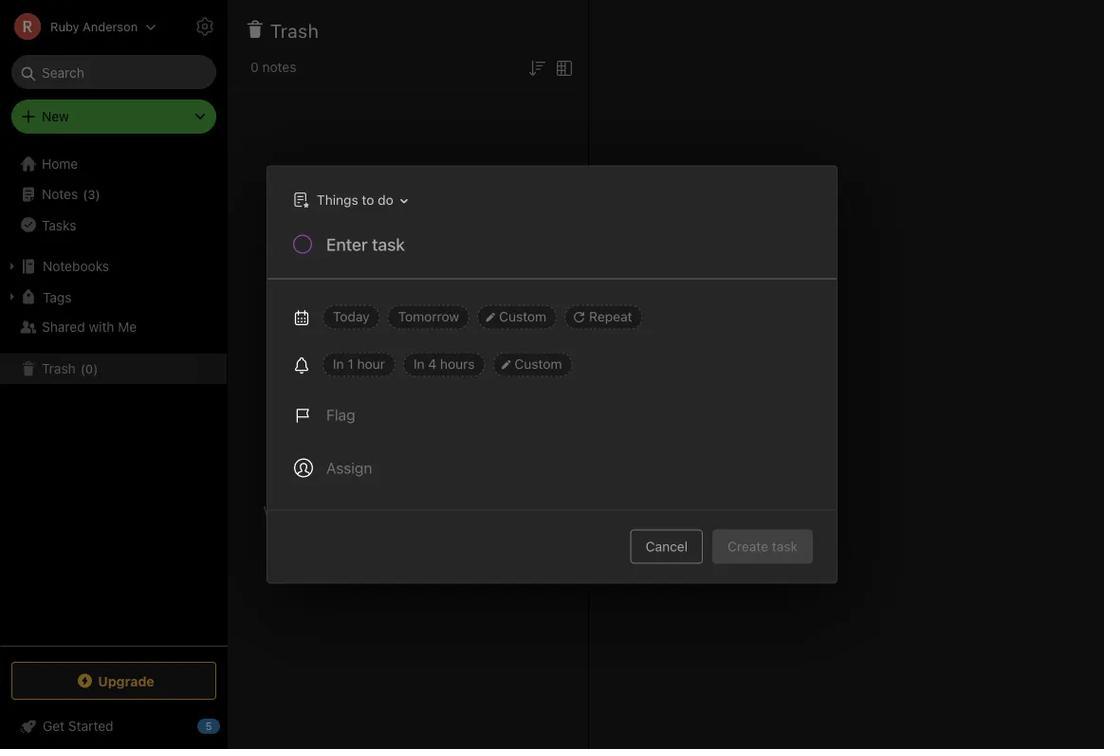 Task type: locate. For each thing, give the bounding box(es) containing it.
) down with
[[93, 362, 98, 376]]

( for trash
[[80, 362, 85, 376]]

1 horizontal spatial in
[[414, 356, 425, 372]]

custom for in 4 hours
[[515, 356, 562, 372]]

1 vertical spatial (
[[80, 362, 85, 376]]

expand tags image
[[5, 289, 20, 305]]

1 in from the left
[[333, 356, 344, 372]]

Enter task text field
[[325, 233, 814, 265]]

0 vertical spatial to
[[362, 192, 374, 208]]

in 1 hour
[[333, 356, 385, 372]]

0 vertical spatial notes
[[262, 59, 297, 75]]

) inside trash ( 0 )
[[93, 362, 98, 376]]

trash down shared
[[42, 361, 76, 377]]

1 vertical spatial 0
[[85, 362, 93, 376]]

the
[[431, 503, 453, 521]]

new
[[42, 109, 69, 124]]

1 horizontal spatial trash
[[270, 19, 319, 41]]

custom for tomorrow
[[499, 309, 547, 325]]

today
[[333, 309, 370, 325]]

notes
[[262, 59, 297, 75], [372, 503, 411, 521]]

cancel
[[646, 539, 688, 555]]

in
[[415, 503, 427, 521]]

to down you
[[321, 526, 335, 544]]

repeat
[[589, 309, 633, 325]]

None search field
[[25, 55, 203, 89]]

your
[[333, 466, 368, 486]]

0
[[251, 59, 259, 75], [85, 362, 93, 376]]

custom button right hours
[[493, 353, 573, 377]]

tomorrow
[[398, 309, 459, 325]]

1 horizontal spatial 0
[[251, 59, 259, 75]]

0 horizontal spatial notes
[[262, 59, 297, 75]]

0 inside trash ( 0 )
[[85, 362, 93, 376]]

create
[[728, 539, 769, 555]]

have
[[336, 503, 369, 521]]

in 1 hour button
[[323, 353, 396, 377]]

when
[[263, 503, 303, 521]]

1 horizontal spatial notes
[[372, 503, 411, 521]]

in left 4
[[414, 356, 425, 372]]

)
[[95, 187, 100, 201], [93, 362, 98, 376]]

in for in 4 hours
[[414, 356, 425, 372]]

( down shared with me
[[80, 362, 85, 376]]

0 horizontal spatial 0
[[85, 362, 93, 376]]

1 vertical spatial trash
[[42, 361, 76, 377]]

in
[[333, 356, 344, 372], [414, 356, 425, 372]]

) for trash
[[93, 362, 98, 376]]

4
[[428, 356, 437, 372]]

custom button
[[477, 305, 557, 330], [493, 353, 573, 377]]

) inside notes ( 3 )
[[95, 187, 100, 201]]

create task
[[728, 539, 798, 555]]

tree containing home
[[0, 149, 228, 645]]

1 horizontal spatial to
[[362, 192, 374, 208]]

0 vertical spatial custom button
[[477, 305, 557, 330]]

1 vertical spatial custom
[[515, 356, 562, 372]]

in inside button
[[414, 356, 425, 372]]

today button
[[323, 305, 380, 330]]

0 horizontal spatial in
[[333, 356, 344, 372]]

tasks
[[42, 217, 76, 233]]

in left 1
[[333, 356, 344, 372]]

(
[[83, 187, 88, 201], [80, 362, 85, 376]]

hour
[[357, 356, 385, 372]]

hours
[[440, 356, 475, 372]]

1 vertical spatial custom button
[[493, 353, 573, 377]]

trash up 0 notes
[[270, 19, 319, 41]]

custom button down enter task text box
[[477, 305, 557, 330]]

( inside trash ( 0 )
[[80, 362, 85, 376]]

restore
[[338, 526, 387, 544]]

you
[[307, 503, 332, 521]]

click
[[500, 503, 532, 521]]

trash
[[270, 19, 319, 41], [42, 361, 76, 377]]

custom right hours
[[515, 356, 562, 372]]

0 vertical spatial (
[[83, 187, 88, 201]]

custom left repeat button
[[499, 309, 547, 325]]

) down home "link"
[[95, 187, 100, 201]]

shared with me
[[42, 319, 137, 335]]

0 horizontal spatial trash
[[42, 361, 76, 377]]

custom button for in 4 hours
[[493, 353, 573, 377]]

1 vertical spatial notes
[[372, 503, 411, 521]]

things to do button
[[284, 186, 415, 214], [288, 186, 415, 214]]

( inside notes ( 3 )
[[83, 187, 88, 201]]

delete
[[409, 526, 452, 544]]

create task button
[[713, 530, 813, 564]]

trash inside tree
[[42, 361, 76, 377]]

custom
[[499, 309, 547, 325], [515, 356, 562, 372]]

tags button
[[0, 282, 227, 312]]

2 in from the left
[[414, 356, 425, 372]]

in inside button
[[333, 356, 344, 372]]

trash,
[[457, 503, 496, 521]]

Search text field
[[25, 55, 203, 89]]

1 vertical spatial )
[[93, 362, 98, 376]]

home link
[[0, 149, 228, 179]]

0 vertical spatial custom
[[499, 309, 547, 325]]

1 things to do button from the left
[[284, 186, 415, 214]]

( right notes at the left top
[[83, 187, 88, 201]]

0 vertical spatial )
[[95, 187, 100, 201]]

tomorrow button
[[388, 305, 470, 330]]

0 vertical spatial trash
[[270, 19, 319, 41]]

to
[[362, 192, 374, 208], [321, 526, 335, 544]]

1 vertical spatial to
[[321, 526, 335, 544]]

new button
[[11, 100, 216, 134]]

tree
[[0, 149, 228, 645]]

empty
[[434, 466, 483, 486]]

to left do
[[362, 192, 374, 208]]

0 horizontal spatial to
[[321, 526, 335, 544]]



Task type: vqa. For each thing, say whether or not it's contained in the screenshot.
right "In"
yes



Task type: describe. For each thing, give the bounding box(es) containing it.
to inside when you have notes in the trash, click '...' to restore or delete them.
[[321, 526, 335, 544]]

to inside button
[[362, 192, 374, 208]]

trash
[[372, 466, 413, 486]]

them.
[[456, 526, 495, 544]]

or
[[391, 526, 405, 544]]

upgrade
[[98, 674, 154, 689]]

home
[[42, 156, 78, 172]]

tags
[[43, 289, 72, 305]]

trash ( 0 )
[[42, 361, 98, 377]]

0 vertical spatial 0
[[251, 59, 259, 75]]

note window - empty element
[[589, 0, 1105, 750]]

repeat button
[[565, 305, 643, 330]]

notebooks
[[43, 259, 109, 274]]

with
[[89, 319, 114, 335]]

notes
[[42, 186, 78, 202]]

in 4 hours button
[[403, 353, 485, 377]]

notes inside when you have notes in the trash, click '...' to restore or delete them.
[[372, 503, 411, 521]]

notebooks link
[[0, 251, 227, 282]]

( for notes
[[83, 187, 88, 201]]

settings image
[[194, 15, 216, 38]]

things
[[317, 192, 358, 208]]

custom button for tomorrow
[[477, 305, 557, 330]]

is
[[417, 466, 430, 486]]

task
[[772, 539, 798, 555]]

Go to note or move task field
[[284, 186, 415, 214]]

flag
[[326, 406, 355, 424]]

in for in 1 hour
[[333, 356, 344, 372]]

tasks button
[[0, 210, 227, 240]]

in 4 hours
[[414, 356, 475, 372]]

me
[[118, 319, 137, 335]]

notes ( 3 )
[[42, 186, 100, 202]]

2 things to do button from the left
[[288, 186, 415, 214]]

shared
[[42, 319, 85, 335]]

1
[[348, 356, 354, 372]]

your trash is empty
[[333, 466, 483, 486]]

expand notebooks image
[[5, 259, 20, 274]]

assign button
[[283, 446, 384, 491]]

flag button
[[283, 392, 367, 438]]

when you have notes in the trash, click '...' to restore or delete them.
[[263, 503, 553, 544]]

assign
[[326, 459, 372, 477]]

upgrade button
[[11, 662, 216, 700]]

do
[[378, 192, 394, 208]]

trash for trash
[[270, 19, 319, 41]]

3
[[88, 187, 95, 201]]

0 notes
[[251, 59, 297, 75]]

) for notes
[[95, 187, 100, 201]]

'...'
[[536, 503, 553, 521]]

shared with me link
[[0, 312, 227, 343]]

things to do
[[317, 192, 394, 208]]

trash for trash ( 0 )
[[42, 361, 76, 377]]

cancel button
[[631, 530, 703, 564]]



